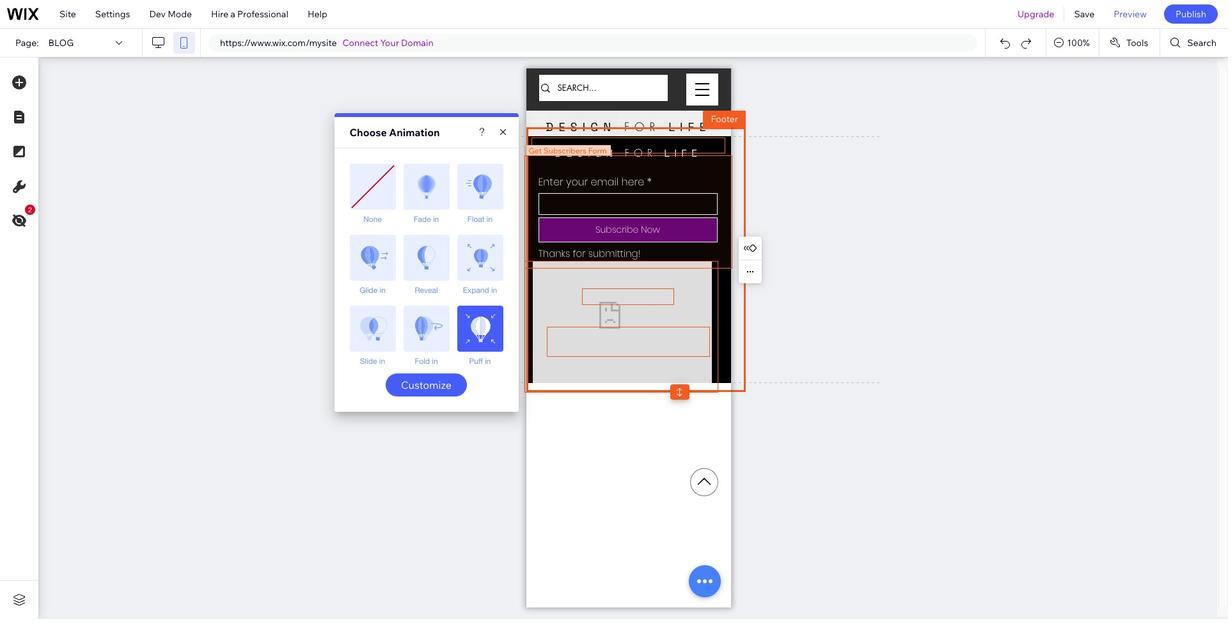 Task type: describe. For each thing, give the bounding box(es) containing it.
blog
[[48, 37, 74, 49]]

slide in
[[360, 357, 385, 366]]

professional
[[237, 8, 289, 20]]

choose animation
[[350, 126, 440, 139]]

in for fold in
[[432, 357, 438, 366]]

2 button
[[6, 205, 35, 234]]

https://www.wix.com/mysite
[[220, 37, 337, 49]]

in for puff in
[[485, 357, 491, 366]]

search button
[[1161, 29, 1229, 57]]

expand in
[[463, 286, 498, 295]]

site
[[60, 8, 76, 20]]

publish
[[1176, 8, 1207, 20]]

publish button
[[1165, 4, 1219, 24]]

dev
[[149, 8, 166, 20]]

subscribers
[[544, 146, 587, 155]]

expand
[[463, 286, 489, 295]]

tools
[[1127, 37, 1149, 49]]

in for slide in
[[379, 357, 385, 366]]

100% button
[[1047, 29, 1100, 57]]

in for expand in
[[492, 286, 498, 295]]

fade
[[414, 215, 431, 224]]

in for float in
[[487, 215, 493, 224]]

tools button
[[1100, 29, 1161, 57]]

2
[[28, 206, 32, 214]]

hire a professional
[[211, 8, 289, 20]]

footer
[[711, 113, 739, 125]]

fade in
[[414, 215, 439, 224]]

puff in
[[469, 357, 491, 366]]



Task type: locate. For each thing, give the bounding box(es) containing it.
in right slide
[[379, 357, 385, 366]]

animation
[[389, 126, 440, 139]]

help
[[308, 8, 328, 20]]

float in
[[468, 215, 493, 224]]

in right fold
[[432, 357, 438, 366]]

domain
[[401, 37, 434, 49]]

https://www.wix.com/mysite connect your domain
[[220, 37, 434, 49]]

puff
[[469, 357, 483, 366]]

in
[[433, 215, 439, 224], [487, 215, 493, 224], [380, 286, 386, 295], [492, 286, 498, 295], [379, 357, 385, 366], [432, 357, 438, 366], [485, 357, 491, 366]]

slide
[[360, 357, 377, 366]]

hire
[[211, 8, 229, 20]]

in for fade in
[[433, 215, 439, 224]]

reveal
[[415, 286, 438, 295]]

connect
[[343, 37, 379, 49]]

in right float
[[487, 215, 493, 224]]

get subscribers form
[[529, 146, 607, 155]]

choose
[[350, 126, 387, 139]]

preview
[[1115, 8, 1148, 20]]

in right puff
[[485, 357, 491, 366]]

float
[[468, 215, 485, 224]]

customize
[[401, 379, 452, 392]]

preview button
[[1105, 0, 1157, 28]]

get
[[529, 146, 542, 155]]

100%
[[1068, 37, 1091, 49]]

none
[[364, 215, 382, 224]]

fold in
[[415, 357, 438, 366]]

a
[[231, 8, 235, 20]]

your
[[381, 37, 399, 49]]

glide
[[360, 286, 378, 295]]

upgrade
[[1018, 8, 1055, 20]]

search
[[1188, 37, 1217, 49]]

dev mode
[[149, 8, 192, 20]]

save button
[[1065, 0, 1105, 28]]

in for glide in
[[380, 286, 386, 295]]

in right fade
[[433, 215, 439, 224]]

form
[[589, 146, 607, 155]]

customize button
[[386, 374, 467, 397]]

save
[[1075, 8, 1095, 20]]

in right the expand
[[492, 286, 498, 295]]

glide in
[[360, 286, 386, 295]]

mode
[[168, 8, 192, 20]]

fold
[[415, 357, 430, 366]]

settings
[[95, 8, 130, 20]]

in right the glide
[[380, 286, 386, 295]]



Task type: vqa. For each thing, say whether or not it's contained in the screenshot.
Save button
yes



